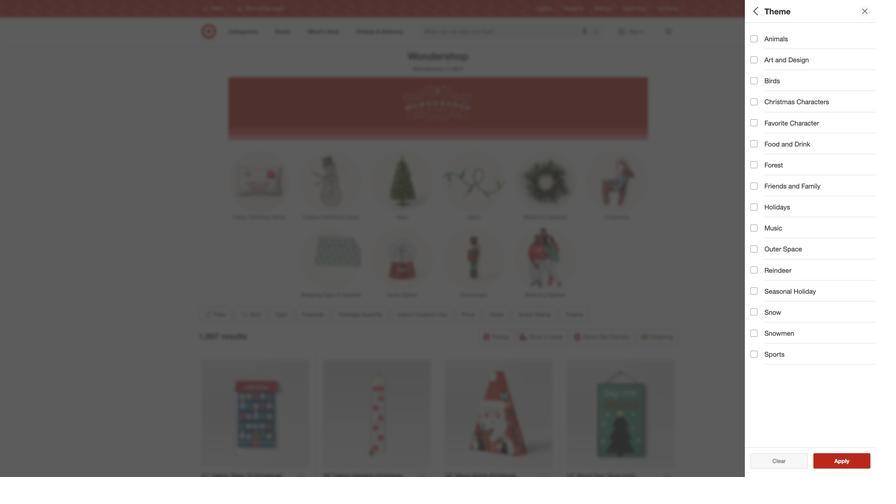 Task type: describe. For each thing, give the bounding box(es) containing it.
nutcrackers
[[461, 292, 487, 298]]

family
[[802, 182, 821, 190]]

wreaths & garlands
[[524, 214, 567, 220]]

2 vertical spatial theme
[[566, 311, 583, 318]]

forest
[[765, 161, 783, 169]]

sort
[[250, 311, 261, 318]]

reindeer
[[765, 266, 792, 274]]

0 horizontal spatial price
[[462, 311, 475, 318]]

Seasonal Holiday checkbox
[[751, 288, 758, 295]]

price inside all filters dialog
[[751, 128, 767, 136]]

christmas inside theme dialog
[[765, 98, 795, 106]]

0 horizontal spatial type
[[275, 311, 287, 318]]

0 horizontal spatial use
[[438, 311, 447, 318]]

results for see results
[[839, 458, 857, 465]]

seasonal holiday
[[765, 287, 816, 295]]

Birds checkbox
[[751, 77, 758, 84]]

0 vertical spatial wondershop
[[408, 50, 469, 62]]

wondershop wondershop (1,957)
[[408, 50, 469, 72]]

lights link
[[438, 149, 510, 221]]

see results button
[[814, 453, 871, 469]]

Friends and Family checkbox
[[751, 182, 758, 189]]

target circle link
[[623, 6, 646, 12]]

1 horizontal spatial outdoor
[[415, 311, 436, 318]]

wondershop inside wondershop wondershop (1,957)
[[413, 65, 445, 72]]

characters
[[797, 98, 830, 106]]

pickup
[[492, 333, 509, 340]]

indoor inside all filters dialog
[[751, 103, 771, 111]]

include out of stock
[[765, 274, 824, 282]]

indoor christmas decor
[[233, 214, 286, 220]]

and for art
[[776, 56, 787, 64]]

registry
[[537, 6, 553, 11]]

features inside all filters dialog
[[751, 54, 778, 63]]

outer space
[[765, 245, 803, 253]]

Art and Design checkbox
[[751, 56, 758, 63]]

and for friends
[[789, 182, 800, 190]]

outdoor inside all filters dialog
[[773, 103, 799, 111]]

art
[[765, 56, 774, 64]]

see
[[827, 458, 838, 465]]

1,957
[[199, 331, 219, 341]]

drink
[[795, 140, 811, 148]]

ornaments link
[[581, 149, 653, 221]]

design
[[789, 56, 809, 64]]

0 vertical spatial guest rating button
[[751, 170, 877, 194]]

pajamas
[[547, 292, 566, 298]]

snow globes
[[388, 292, 417, 298]]

shop in store
[[529, 333, 563, 340]]

1 horizontal spatial theme button
[[751, 194, 877, 219]]

guest rating inside all filters dialog
[[751, 177, 792, 185]]

decor for outdoor christmas decor
[[346, 214, 359, 220]]

redcard link
[[595, 6, 612, 12]]

wrapping
[[301, 292, 322, 298]]

Include out of stock checkbox
[[751, 275, 758, 282]]

birds
[[765, 77, 780, 85]]

1 horizontal spatial &
[[543, 214, 546, 220]]

christmas characters
[[765, 98, 830, 106]]

friends and family
[[765, 182, 821, 190]]

Snow checkbox
[[751, 309, 758, 316]]

lights
[[467, 214, 481, 220]]

delivery
[[610, 333, 631, 340]]

supplies
[[342, 292, 361, 298]]

use inside all filters dialog
[[801, 103, 814, 111]]

1 horizontal spatial price button
[[751, 121, 877, 145]]

weekly ad link
[[564, 6, 584, 12]]

0 horizontal spatial type button
[[270, 307, 293, 322]]

Christmas Characters checkbox
[[751, 98, 758, 105]]

0 vertical spatial package quantity button
[[751, 72, 877, 96]]

space
[[783, 245, 803, 253]]

1 vertical spatial theme button
[[560, 307, 589, 322]]

rating inside all filters dialog
[[771, 177, 792, 185]]

results for 1,957 results
[[221, 331, 247, 341]]

Forest checkbox
[[751, 161, 758, 168]]

guest inside all filters dialog
[[751, 177, 770, 185]]

matching pajamas
[[525, 292, 566, 298]]

favorite
[[765, 119, 788, 127]]

of
[[800, 274, 806, 282]]

0 horizontal spatial features
[[302, 311, 324, 318]]

fpo/apo button
[[751, 243, 877, 268]]

stock
[[808, 274, 824, 282]]

clear button
[[751, 453, 808, 469]]

art and design
[[765, 56, 809, 64]]

Snowmen checkbox
[[751, 330, 758, 337]]

filters
[[763, 6, 785, 16]]

1 vertical spatial indoor outdoor use button
[[392, 307, 453, 322]]

seasonal
[[765, 287, 792, 295]]

decor for indoor christmas decor
[[273, 214, 286, 220]]

1 horizontal spatial type button
[[751, 23, 877, 47]]

find stores link
[[658, 6, 679, 12]]

0 horizontal spatial package quantity
[[338, 311, 383, 318]]

same day delivery button
[[570, 329, 635, 345]]

and for food
[[782, 140, 793, 148]]

favorite character
[[765, 119, 820, 127]]

clear for clear
[[773, 458, 786, 465]]

animals
[[765, 35, 788, 43]]

color button
[[751, 219, 877, 243]]

outer
[[765, 245, 782, 253]]

color
[[751, 226, 768, 234]]

in
[[544, 333, 549, 340]]

clear all
[[769, 458, 790, 465]]

outdoor christmas decor link
[[295, 149, 367, 221]]

wreaths & garlands link
[[510, 149, 581, 221]]

1 vertical spatial indoor
[[233, 214, 247, 220]]

include
[[765, 274, 787, 282]]

theme inside all filters dialog
[[751, 201, 773, 209]]

type inside all filters dialog
[[751, 30, 766, 38]]

1,957 results
[[199, 331, 247, 341]]

1 vertical spatial outdoor
[[303, 214, 321, 220]]

music
[[765, 224, 783, 232]]

Outer Space checkbox
[[751, 246, 758, 253]]

paper
[[323, 292, 336, 298]]

0 horizontal spatial deals
[[490, 311, 504, 318]]

matching
[[525, 292, 546, 298]]

wrapping paper & supplies link
[[295, 227, 367, 298]]

same day delivery
[[583, 333, 631, 340]]

(1,957)
[[446, 65, 464, 72]]

deals inside all filters dialog
[[751, 152, 769, 160]]



Task type: locate. For each thing, give the bounding box(es) containing it.
theme button down family
[[751, 194, 877, 219]]

2 clear from the left
[[773, 458, 786, 465]]

1 vertical spatial &
[[338, 292, 341, 298]]

wondershop up (1,957)
[[408, 50, 469, 62]]

theme inside dialog
[[765, 6, 791, 16]]

package inside all filters dialog
[[751, 79, 778, 87]]

friends
[[765, 182, 787, 190]]

redcard
[[595, 6, 612, 11]]

0 horizontal spatial indoor outdoor use button
[[392, 307, 453, 322]]

0 vertical spatial features button
[[751, 47, 877, 72]]

& right paper
[[338, 292, 341, 298]]

deals
[[751, 152, 769, 160], [490, 311, 504, 318]]

1 horizontal spatial price
[[751, 128, 767, 136]]

0 horizontal spatial package quantity button
[[332, 307, 389, 322]]

results right see
[[839, 458, 857, 465]]

clear for clear all
[[769, 458, 783, 465]]

all filters
[[751, 6, 785, 16]]

deals button up pickup 'button'
[[484, 307, 510, 322]]

0 horizontal spatial deals button
[[484, 307, 510, 322]]

indoor outdoor use up favorite
[[751, 103, 814, 111]]

1 horizontal spatial decor
[[346, 214, 359, 220]]

trees
[[397, 214, 408, 220]]

0 horizontal spatial quantity
[[362, 311, 383, 318]]

0 vertical spatial deals button
[[751, 145, 877, 170]]

price button down the "characters"
[[751, 121, 877, 145]]

0 vertical spatial rating
[[771, 177, 792, 185]]

weekly ad
[[564, 6, 584, 11]]

0 horizontal spatial guest
[[518, 311, 533, 318]]

wondershop left (1,957)
[[413, 65, 445, 72]]

1 vertical spatial features button
[[296, 307, 330, 322]]

shipping button
[[638, 329, 678, 345]]

and left family
[[789, 182, 800, 190]]

use
[[801, 103, 814, 111], [438, 311, 447, 318]]

ornaments
[[605, 214, 629, 220]]

guest down the 'forest' option in the right of the page
[[751, 177, 770, 185]]

clear all button
[[751, 453, 808, 469]]

1 horizontal spatial guest
[[751, 177, 770, 185]]

0 vertical spatial price button
[[751, 121, 877, 145]]

snow right snow option
[[765, 308, 782, 316]]

guest rating down forest on the top of page
[[751, 177, 792, 185]]

type right sort
[[275, 311, 287, 318]]

1 vertical spatial use
[[438, 311, 447, 318]]

2 vertical spatial indoor
[[397, 311, 414, 318]]

registry link
[[537, 6, 553, 12]]

package quantity inside all filters dialog
[[751, 79, 807, 87]]

1 horizontal spatial results
[[839, 458, 857, 465]]

0 horizontal spatial decor
[[273, 214, 286, 220]]

shop in store button
[[517, 329, 567, 345]]

rating down forest on the top of page
[[771, 177, 792, 185]]

Music checkbox
[[751, 225, 758, 232]]

0 vertical spatial outdoor
[[773, 103, 799, 111]]

decor
[[273, 214, 286, 220], [346, 214, 359, 220]]

type button up design
[[751, 23, 877, 47]]

outdoor christmas decor
[[303, 214, 359, 220]]

price
[[751, 128, 767, 136], [462, 311, 475, 318]]

package quantity down supplies
[[338, 311, 383, 318]]

0 vertical spatial features
[[751, 54, 778, 63]]

2 decor from the left
[[346, 214, 359, 220]]

outdoor
[[773, 103, 799, 111], [303, 214, 321, 220], [415, 311, 436, 318]]

Holidays checkbox
[[751, 204, 758, 211]]

ad
[[579, 6, 584, 11]]

wondershop
[[408, 50, 469, 62], [413, 65, 445, 72]]

snow left globes
[[388, 292, 400, 298]]

0 horizontal spatial indoor
[[233, 214, 247, 220]]

deals up the 'forest' option in the right of the page
[[751, 152, 769, 160]]

48" fabric hanging christmas advent calendar with gingerbread man counter white - wondershop™ image
[[323, 360, 431, 468], [323, 360, 431, 468]]

food and drink
[[765, 140, 811, 148]]

character
[[790, 119, 820, 127]]

find
[[658, 6, 666, 11]]

target circle
[[623, 6, 646, 11]]

target
[[623, 6, 635, 11]]

results right 1,957
[[221, 331, 247, 341]]

rating down matching pajamas
[[535, 311, 551, 318]]

1 vertical spatial and
[[782, 140, 793, 148]]

guest
[[751, 177, 770, 185], [518, 311, 533, 318]]

0 vertical spatial guest
[[751, 177, 770, 185]]

indoor outdoor use
[[751, 103, 814, 111], [397, 311, 447, 318]]

see results
[[827, 458, 857, 465]]

1 vertical spatial guest
[[518, 311, 533, 318]]

and right art
[[776, 56, 787, 64]]

quantity inside all filters dialog
[[780, 79, 807, 87]]

sports
[[765, 350, 785, 358]]

2 horizontal spatial christmas
[[765, 98, 795, 106]]

1 horizontal spatial type
[[751, 30, 766, 38]]

wondershop at target image
[[228, 77, 648, 140]]

1 horizontal spatial features
[[751, 54, 778, 63]]

14" wood tree 'days until christmas' countdown sign green - wondershop™ image
[[567, 360, 675, 468], [567, 360, 675, 468]]

package quantity button down supplies
[[332, 307, 389, 322]]

0 horizontal spatial snow
[[388, 292, 400, 298]]

guest rating down matching
[[518, 311, 551, 318]]

snowmen
[[765, 329, 795, 337]]

0 vertical spatial &
[[543, 214, 546, 220]]

features button inside all filters dialog
[[751, 47, 877, 72]]

package quantity button
[[751, 72, 877, 96], [332, 307, 389, 322]]

0 vertical spatial indoor outdoor use button
[[751, 96, 877, 121]]

0 vertical spatial use
[[801, 103, 814, 111]]

21" fabric 'days 'til christmas' hanging advent calendar blue/red - wondershop™ image
[[202, 360, 309, 468], [202, 360, 309, 468]]

nutcrackers link
[[438, 227, 510, 298]]

price down nutcrackers
[[462, 311, 475, 318]]

0 vertical spatial guest rating
[[751, 177, 792, 185]]

1 horizontal spatial deals button
[[751, 145, 877, 170]]

price down favorite character option
[[751, 128, 767, 136]]

Reindeer checkbox
[[751, 267, 758, 274]]

christmas
[[765, 98, 795, 106], [249, 214, 271, 220], [322, 214, 345, 220]]

0 horizontal spatial christmas
[[249, 214, 271, 220]]

same
[[583, 333, 598, 340]]

1 horizontal spatial package
[[751, 79, 778, 87]]

shipping
[[651, 333, 673, 340]]

0 horizontal spatial results
[[221, 331, 247, 341]]

0 horizontal spatial theme button
[[560, 307, 589, 322]]

1 vertical spatial indoor outdoor use
[[397, 311, 447, 318]]

1 horizontal spatial christmas
[[322, 214, 345, 220]]

package quantity
[[751, 79, 807, 87], [338, 311, 383, 318]]

indoor christmas decor link
[[224, 149, 295, 221]]

rating
[[771, 177, 792, 185], [535, 311, 551, 318]]

1 vertical spatial snow
[[765, 308, 782, 316]]

Sports checkbox
[[751, 351, 758, 358]]

Animals checkbox
[[751, 35, 758, 42]]

weekly
[[564, 6, 578, 11]]

all filters dialog
[[745, 0, 877, 477]]

0 vertical spatial type
[[751, 30, 766, 38]]

matching pajamas link
[[510, 227, 581, 298]]

1 vertical spatial theme
[[751, 201, 773, 209]]

type down all
[[751, 30, 766, 38]]

& right wreaths at right top
[[543, 214, 546, 220]]

0 horizontal spatial guest rating
[[518, 311, 551, 318]]

0 vertical spatial theme button
[[751, 194, 877, 219]]

1 horizontal spatial guest rating button
[[751, 170, 877, 194]]

snow for snow
[[765, 308, 782, 316]]

1 vertical spatial guest rating
[[518, 311, 551, 318]]

0 vertical spatial type button
[[751, 23, 877, 47]]

search button
[[590, 24, 607, 41]]

shop
[[529, 333, 543, 340]]

1 vertical spatial package quantity
[[338, 311, 383, 318]]

1 horizontal spatial package quantity
[[751, 79, 807, 87]]

features down animals option
[[751, 54, 778, 63]]

0 horizontal spatial features button
[[296, 307, 330, 322]]

0 vertical spatial results
[[221, 331, 247, 341]]

Favorite Character checkbox
[[751, 119, 758, 126]]

1 decor from the left
[[273, 214, 286, 220]]

price button
[[751, 121, 877, 145], [456, 307, 481, 322]]

0 vertical spatial indoor outdoor use
[[751, 103, 814, 111]]

2 vertical spatial and
[[789, 182, 800, 190]]

holidays
[[765, 203, 791, 211]]

deals up pickup 'button'
[[490, 311, 504, 318]]

filter button
[[199, 307, 232, 322]]

food
[[765, 140, 780, 148]]

pickup button
[[479, 329, 514, 345]]

1 vertical spatial guest rating button
[[512, 307, 557, 322]]

snow inside theme dialog
[[765, 308, 782, 316]]

1 horizontal spatial guest rating
[[751, 177, 792, 185]]

1 horizontal spatial quantity
[[780, 79, 807, 87]]

1 horizontal spatial snow
[[765, 308, 782, 316]]

filter
[[214, 311, 226, 318]]

trees link
[[367, 149, 438, 221]]

package
[[751, 79, 778, 87], [338, 311, 360, 318]]

sort button
[[234, 307, 267, 322]]

wreaths
[[524, 214, 542, 220]]

fpo/apo
[[751, 250, 781, 258]]

snow
[[388, 292, 400, 298], [765, 308, 782, 316]]

clear inside theme dialog
[[773, 458, 786, 465]]

christmas for indoor christmas decor
[[249, 214, 271, 220]]

package up christmas characters option at the right
[[751, 79, 778, 87]]

1 horizontal spatial indoor
[[397, 311, 414, 318]]

snow globes link
[[367, 227, 438, 298]]

Food and Drink checkbox
[[751, 140, 758, 147]]

all
[[751, 6, 761, 16]]

1 horizontal spatial package quantity button
[[751, 72, 877, 96]]

theme dialog
[[745, 0, 877, 477]]

snow for snow globes
[[388, 292, 400, 298]]

2 vertical spatial outdoor
[[415, 311, 436, 318]]

indoor outdoor use inside all filters dialog
[[751, 103, 814, 111]]

package quantity button up the "characters"
[[751, 72, 877, 96]]

0 vertical spatial deals
[[751, 152, 769, 160]]

1 vertical spatial package quantity button
[[332, 307, 389, 322]]

1 vertical spatial package
[[338, 311, 360, 318]]

0 vertical spatial snow
[[388, 292, 400, 298]]

0 vertical spatial theme
[[765, 6, 791, 16]]

type button
[[751, 23, 877, 47], [270, 307, 293, 322]]

0 horizontal spatial price button
[[456, 307, 481, 322]]

holiday
[[794, 287, 816, 295]]

1 vertical spatial type button
[[270, 307, 293, 322]]

0 vertical spatial and
[[776, 56, 787, 64]]

features button
[[751, 47, 877, 72], [296, 307, 330, 322]]

1 horizontal spatial deals
[[751, 152, 769, 160]]

guest rating
[[751, 177, 792, 185], [518, 311, 551, 318]]

circle
[[636, 6, 646, 11]]

1 vertical spatial rating
[[535, 311, 551, 318]]

1 vertical spatial deals
[[490, 311, 504, 318]]

search
[[590, 29, 607, 36]]

out
[[788, 274, 798, 282]]

globes
[[401, 292, 417, 298]]

1 vertical spatial price button
[[456, 307, 481, 322]]

price button down nutcrackers
[[456, 307, 481, 322]]

1 horizontal spatial rating
[[771, 177, 792, 185]]

day
[[599, 333, 609, 340]]

16" wood santa christmas countdown sign red/white - wondershop™ image
[[445, 360, 553, 468], [445, 360, 553, 468]]

and right the food
[[782, 140, 793, 148]]

0 horizontal spatial indoor outdoor use
[[397, 311, 447, 318]]

results inside button
[[839, 458, 857, 465]]

theme button down pajamas
[[560, 307, 589, 322]]

0 horizontal spatial package
[[338, 311, 360, 318]]

1 vertical spatial features
[[302, 311, 324, 318]]

0 horizontal spatial rating
[[535, 311, 551, 318]]

apply button
[[814, 453, 871, 469]]

indoor outdoor use down globes
[[397, 311, 447, 318]]

1 vertical spatial wondershop
[[413, 65, 445, 72]]

1 vertical spatial type
[[275, 311, 287, 318]]

package down supplies
[[338, 311, 360, 318]]

1 vertical spatial price
[[462, 311, 475, 318]]

0 horizontal spatial &
[[338, 292, 341, 298]]

0 horizontal spatial outdoor
[[303, 214, 321, 220]]

results
[[221, 331, 247, 341], [839, 458, 857, 465]]

theme button
[[751, 194, 877, 219], [560, 307, 589, 322]]

apply
[[835, 458, 850, 465]]

christmas for outdoor christmas decor
[[322, 214, 345, 220]]

0 vertical spatial indoor
[[751, 103, 771, 111]]

1 clear from the left
[[769, 458, 783, 465]]

garlands
[[547, 214, 567, 220]]

1 horizontal spatial indoor outdoor use button
[[751, 96, 877, 121]]

1 horizontal spatial features button
[[751, 47, 877, 72]]

package quantity down the art and design
[[751, 79, 807, 87]]

type button right sort
[[270, 307, 293, 322]]

deals button up family
[[751, 145, 877, 170]]

guest down matching
[[518, 311, 533, 318]]

features down wrapping
[[302, 311, 324, 318]]

quantity
[[780, 79, 807, 87], [362, 311, 383, 318]]

1 vertical spatial results
[[839, 458, 857, 465]]

clear inside all filters dialog
[[769, 458, 783, 465]]

What can we help you find? suggestions appear below search field
[[420, 24, 595, 39]]



Task type: vqa. For each thing, say whether or not it's contained in the screenshot.
Reindeer
yes



